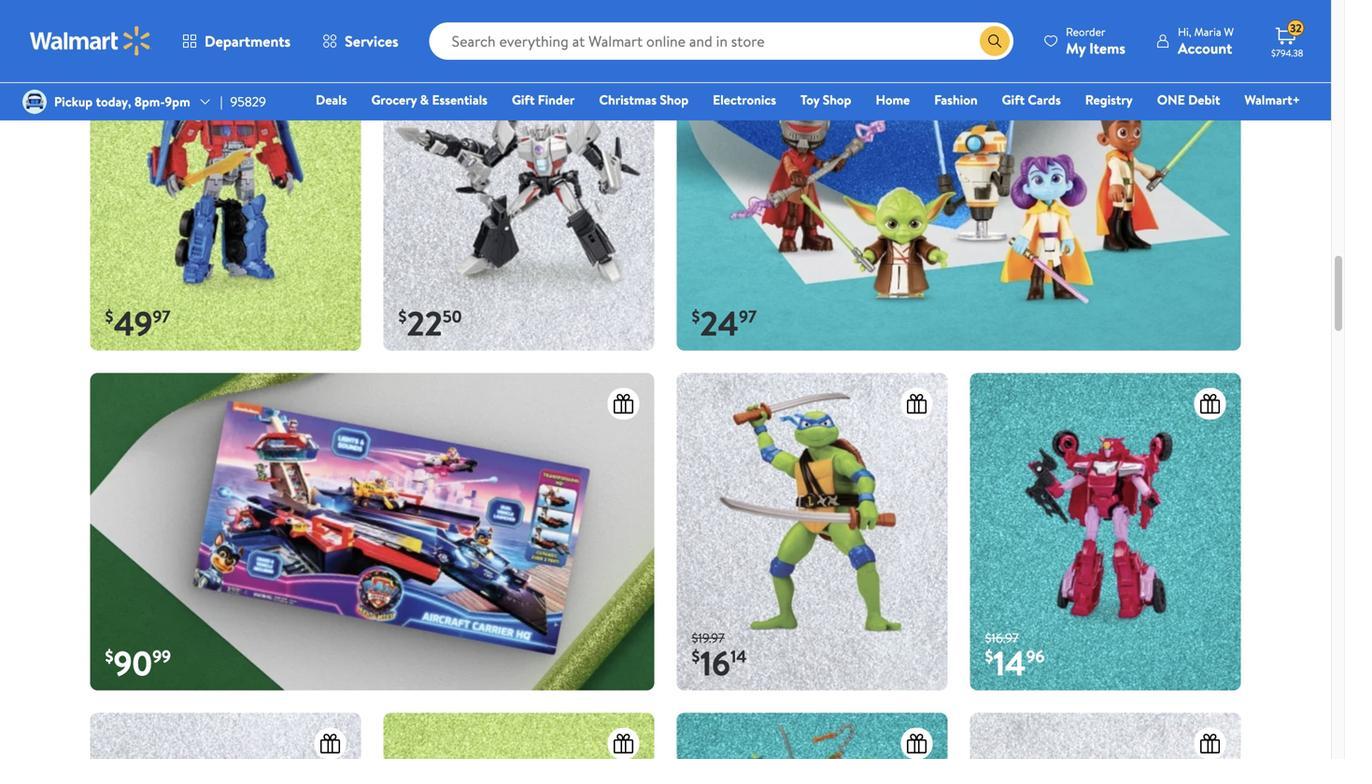 Task type: vqa. For each thing, say whether or not it's contained in the screenshot.
The
no



Task type: locate. For each thing, give the bounding box(es) containing it.
gift left cards
[[1002, 91, 1025, 109]]

&
[[420, 91, 429, 109]]

hi,
[[1178, 24, 1192, 40]]

christmas shop
[[599, 91, 689, 109]]

99
[[152, 645, 171, 668]]

1 horizontal spatial gift
[[1002, 91, 1025, 109]]

gift
[[512, 91, 535, 109], [1002, 91, 1025, 109]]

grocery
[[371, 91, 417, 109]]

97 inside $ 24 97
[[739, 305, 757, 328]]

$19.97 $ 16 14
[[692, 629, 747, 686]]

97 inside $ 49 97
[[153, 305, 170, 328]]

shop for christmas shop
[[660, 91, 689, 109]]

christmas shop link
[[591, 90, 697, 110]]

grocery & essentials link
[[363, 90, 496, 110]]

1 horizontal spatial 97
[[739, 305, 757, 328]]

97 for 49
[[153, 305, 170, 328]]

christmas
[[599, 91, 657, 109]]

hi, maria w account
[[1178, 24, 1234, 58]]

one
[[1157, 91, 1185, 109]]

shop right toy
[[823, 91, 852, 109]]

9pm
[[165, 92, 190, 111]]

$16.97
[[985, 629, 1019, 647]]

$19.97
[[692, 629, 725, 647]]

14
[[993, 640, 1026, 686], [731, 645, 747, 668]]

2 shop from the left
[[823, 91, 852, 109]]

$ 22 50
[[398, 300, 462, 346]]

gift left finder
[[512, 91, 535, 109]]

search icon image
[[988, 34, 1002, 49]]

$ inside $ 90 99
[[105, 645, 113, 668]]

deals
[[316, 91, 347, 109]]

$ 90 99
[[105, 640, 171, 686]]

fashion link
[[926, 90, 986, 110]]

departments button
[[166, 19, 306, 64]]

shop right christmas
[[660, 91, 689, 109]]

registry
[[1085, 91, 1133, 109]]

walmart image
[[30, 26, 151, 56]]

$ for 90
[[105, 645, 113, 668]]

1 gift from the left
[[512, 91, 535, 109]]

registry link
[[1077, 90, 1141, 110]]

0 horizontal spatial 97
[[153, 305, 170, 328]]

gift for gift cards
[[1002, 91, 1025, 109]]

$ inside $ 49 97
[[105, 305, 113, 328]]

1 horizontal spatial 14
[[993, 640, 1026, 686]]

2 97 from the left
[[739, 305, 757, 328]]

shop
[[660, 91, 689, 109], [823, 91, 852, 109]]

gift for gift finder
[[512, 91, 535, 109]]

home link
[[867, 90, 918, 110]]

teenage mutant ninja turtles: mutant mayhem 12" giant leonardo figure by playmates toys image
[[677, 373, 948, 691]]

14 inside the $19.97 $ 16 14
[[731, 645, 747, 668]]

essentials
[[432, 91, 488, 109]]

debit
[[1188, 91, 1220, 109]]

1 shop from the left
[[660, 91, 689, 109]]

items
[[1089, 38, 1126, 58]]

95829
[[230, 92, 266, 111]]

today,
[[96, 92, 131, 111]]

$ inside $ 22 50
[[398, 305, 407, 328]]

|
[[220, 92, 223, 111]]

toy shop link
[[792, 90, 860, 110]]

transformers: earthspark megatron kids toy action figure for boys and girls (8") image
[[383, 33, 654, 351]]

0 horizontal spatial shop
[[660, 91, 689, 109]]

walmart+
[[1245, 91, 1300, 109]]

 image
[[22, 90, 47, 114]]

14 inside $16.97 $ 14 96
[[993, 640, 1026, 686]]

transformers: earthspark elita-1 kids toy action figure for boys and girls (8") image
[[970, 373, 1241, 691]]

walmart+ link
[[1236, 90, 1309, 110]]

22
[[407, 300, 443, 346]]

1 horizontal spatial shop
[[823, 91, 852, 109]]

cards
[[1028, 91, 1061, 109]]

$ for 24
[[692, 305, 700, 328]]

50
[[443, 305, 462, 328]]

my
[[1066, 38, 1086, 58]]

97
[[153, 305, 170, 328], [739, 305, 757, 328]]

toy shop
[[801, 91, 852, 109]]

0 horizontal spatial gift
[[512, 91, 535, 109]]

0 horizontal spatial 14
[[731, 645, 747, 668]]

$
[[105, 305, 113, 328], [398, 305, 407, 328], [692, 305, 700, 328], [105, 645, 113, 668], [692, 645, 700, 668], [985, 645, 993, 668]]

1 97 from the left
[[153, 305, 170, 328]]

$ inside $ 24 97
[[692, 305, 700, 328]]

electronics link
[[705, 90, 785, 110]]

2 gift from the left
[[1002, 91, 1025, 109]]

24
[[700, 300, 739, 346]]



Task type: describe. For each thing, give the bounding box(es) containing it.
Search search field
[[429, 22, 1014, 60]]

90
[[113, 640, 152, 686]]

16
[[700, 640, 731, 686]]

electronics
[[713, 91, 776, 109]]

96
[[1026, 645, 1045, 668]]

Walmart Site-Wide search field
[[429, 22, 1014, 60]]

home
[[876, 91, 910, 109]]

49
[[113, 300, 153, 346]]

gift finder
[[512, 91, 575, 109]]

$ for 22
[[398, 305, 407, 328]]

gift cards
[[1002, 91, 1061, 109]]

departments
[[205, 31, 291, 51]]

reorder
[[1066, 24, 1106, 40]]

maria
[[1194, 24, 1221, 40]]

gift finder link
[[503, 90, 583, 110]]

pickup today, 8pm-9pm
[[54, 92, 190, 111]]

reorder my items
[[1066, 24, 1126, 58]]

pickup
[[54, 92, 93, 111]]

toy
[[801, 91, 820, 109]]

one debit link
[[1149, 90, 1229, 110]]

$ inside the $19.97 $ 16 14
[[692, 645, 700, 668]]

account
[[1178, 38, 1232, 58]]

| 95829
[[220, 92, 266, 111]]

$ 24 97
[[692, 300, 757, 346]]

$ for 49
[[105, 305, 113, 328]]

grocery & essentials
[[371, 91, 488, 109]]

$ inside $16.97 $ 14 96
[[985, 645, 993, 668]]

8pm-
[[134, 92, 165, 111]]

paw patrol: the mighty movie, aircraft carrier hq, chase figure & police car, ages 3+ image
[[90, 373, 654, 691]]

$794.38
[[1271, 47, 1303, 59]]

$ 49 97
[[105, 300, 170, 346]]

transformers: rise of the beasts optimus prime kids toy action figure for boys and girls (1") image
[[90, 33, 361, 351]]

services button
[[306, 19, 414, 64]]

gift cards link
[[994, 90, 1069, 110]]

97 for 24
[[739, 305, 757, 328]]

$16.97 $ 14 96
[[985, 629, 1045, 686]]

one debit
[[1157, 91, 1220, 109]]

shop for toy shop
[[823, 91, 852, 109]]

w
[[1224, 24, 1234, 40]]

finder
[[538, 91, 575, 109]]

deals link
[[307, 90, 355, 110]]

services
[[345, 31, 399, 51]]

32
[[1290, 20, 1302, 36]]

star wars: young jedi adventures kai brightstar and yoda kids toy action figure for boys and girls (10") image
[[677, 33, 1241, 351]]

fashion
[[934, 91, 978, 109]]



